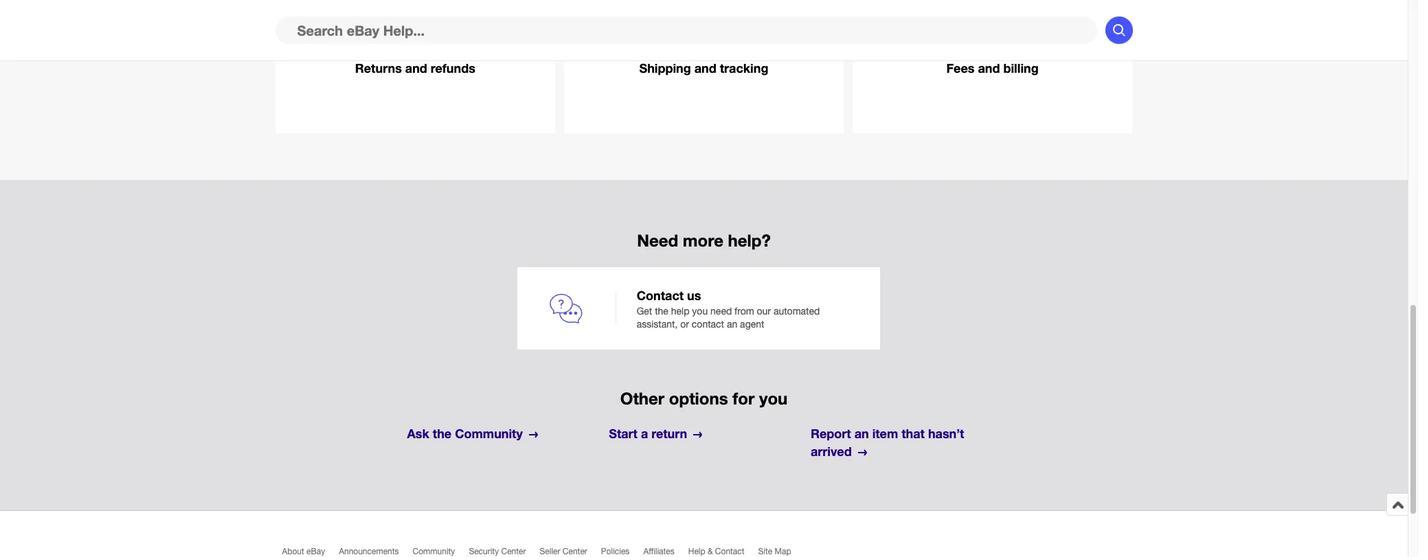 Task type: locate. For each thing, give the bounding box(es) containing it.
assistant,
[[637, 319, 678, 330]]

help & contact
[[689, 547, 745, 557]]

start a return
[[609, 426, 688, 442]]

and for shipping
[[695, 61, 717, 76]]

contact right &
[[715, 547, 745, 557]]

0 horizontal spatial an
[[727, 319, 738, 330]]

the inside contact us get the help you need from our automated assistant, or contact an agent
[[655, 306, 669, 317]]

3 and from the left
[[978, 61, 1000, 76]]

need more help?
[[637, 231, 771, 250]]

contact
[[692, 319, 725, 330]]

the right "ask"
[[433, 426, 452, 442]]

contact
[[637, 288, 684, 303], [715, 547, 745, 557]]

our
[[757, 306, 771, 317]]

contact up get at the bottom of page
[[637, 288, 684, 303]]

the
[[655, 306, 669, 317], [433, 426, 452, 442]]

0 horizontal spatial center
[[501, 547, 526, 557]]

need
[[637, 231, 679, 250]]

shipping and tracking
[[640, 61, 769, 76]]

announcements
[[339, 547, 399, 557]]

0 vertical spatial the
[[655, 306, 669, 317]]

you right for at the bottom of page
[[759, 389, 788, 409]]

contact inside contact us get the help you need from our automated assistant, or contact an agent
[[637, 288, 684, 303]]

1 horizontal spatial you
[[759, 389, 788, 409]]

and left tracking
[[695, 61, 717, 76]]

start a return link
[[609, 426, 799, 444]]

fees and billing
[[947, 61, 1039, 76]]

automated
[[774, 306, 820, 317]]

contact us get the help you need from our automated assistant, or contact an agent
[[637, 288, 820, 330]]

need
[[711, 306, 732, 317]]

1 horizontal spatial the
[[655, 306, 669, 317]]

0 vertical spatial you
[[692, 306, 708, 317]]

1 vertical spatial an
[[855, 426, 869, 442]]

center right seller
[[563, 547, 588, 557]]

and for fees
[[978, 61, 1000, 76]]

and
[[405, 61, 427, 76], [695, 61, 717, 76], [978, 61, 1000, 76]]

ask the community link
[[407, 426, 597, 444]]

the up assistant,
[[655, 306, 669, 317]]

help
[[689, 547, 706, 557]]

seller center
[[540, 547, 588, 557]]

2 center from the left
[[563, 547, 588, 557]]

community
[[455, 426, 523, 442], [413, 547, 455, 557]]

an
[[727, 319, 738, 330], [855, 426, 869, 442]]

Search eBay Help... text field
[[275, 16, 1097, 44]]

2 and from the left
[[695, 61, 717, 76]]

you inside contact us get the help you need from our automated assistant, or contact an agent
[[692, 306, 708, 317]]

an inside contact us get the help you need from our automated assistant, or contact an agent
[[727, 319, 738, 330]]

1 horizontal spatial center
[[563, 547, 588, 557]]

arrived
[[811, 444, 852, 459]]

1 vertical spatial the
[[433, 426, 452, 442]]

help & contact link
[[689, 547, 759, 557]]

more
[[683, 231, 724, 250]]

and for returns
[[405, 61, 427, 76]]

you up contact
[[692, 306, 708, 317]]

get
[[637, 306, 653, 317]]

1 center from the left
[[501, 547, 526, 557]]

agent
[[740, 319, 765, 330]]

1 vertical spatial contact
[[715, 547, 745, 557]]

about ebay link
[[282, 547, 339, 557]]

shipping and tracking link
[[564, 0, 844, 134]]

an left item
[[855, 426, 869, 442]]

0 vertical spatial contact
[[637, 288, 684, 303]]

announcements link
[[339, 547, 413, 557]]

affiliates link
[[644, 547, 689, 557]]

an down need
[[727, 319, 738, 330]]

refunds
[[431, 61, 476, 76]]

return
[[652, 426, 688, 442]]

0 horizontal spatial and
[[405, 61, 427, 76]]

0 vertical spatial an
[[727, 319, 738, 330]]

0 horizontal spatial you
[[692, 306, 708, 317]]

from
[[735, 306, 754, 317]]

center right security
[[501, 547, 526, 557]]

2 horizontal spatial and
[[978, 61, 1000, 76]]

0 horizontal spatial the
[[433, 426, 452, 442]]

fees
[[947, 61, 975, 76]]

site map link
[[759, 547, 805, 557]]

center
[[501, 547, 526, 557], [563, 547, 588, 557]]

site map
[[759, 547, 792, 557]]

ask the community
[[407, 426, 523, 442]]

report
[[811, 426, 851, 442]]

and right 'fees'
[[978, 61, 1000, 76]]

help?
[[728, 231, 771, 250]]

1 horizontal spatial contact
[[715, 547, 745, 557]]

for
[[733, 389, 755, 409]]

you
[[692, 306, 708, 317], [759, 389, 788, 409]]

1 and from the left
[[405, 61, 427, 76]]

1 horizontal spatial an
[[855, 426, 869, 442]]

1 horizontal spatial and
[[695, 61, 717, 76]]

0 horizontal spatial contact
[[637, 288, 684, 303]]

and left refunds
[[405, 61, 427, 76]]

center for seller center
[[563, 547, 588, 557]]



Task type: describe. For each thing, give the bounding box(es) containing it.
1 vertical spatial community
[[413, 547, 455, 557]]

start
[[609, 426, 638, 442]]

us
[[687, 288, 701, 303]]

other options for you
[[620, 389, 788, 409]]

returns and refunds link
[[275, 0, 556, 134]]

security center link
[[469, 547, 540, 557]]

item
[[873, 426, 899, 442]]

shipping
[[640, 61, 691, 76]]

seller
[[540, 547, 561, 557]]

1 vertical spatial you
[[759, 389, 788, 409]]

or
[[681, 319, 689, 330]]

policies
[[601, 547, 630, 557]]

ask
[[407, 426, 429, 442]]

ebay
[[307, 547, 325, 557]]

community link
[[413, 547, 469, 557]]

map
[[775, 547, 792, 557]]

options
[[669, 389, 728, 409]]

seller center link
[[540, 547, 601, 557]]

about ebay
[[282, 547, 325, 557]]

returns and refunds
[[355, 61, 476, 76]]

fees and billing link
[[853, 0, 1133, 134]]

affiliates
[[644, 547, 675, 557]]

a
[[641, 426, 648, 442]]

tracking
[[720, 61, 769, 76]]

&
[[708, 547, 713, 557]]

an inside report an item that hasn't arrived
[[855, 426, 869, 442]]

that
[[902, 426, 925, 442]]

report an item that hasn't arrived link
[[811, 426, 1001, 461]]

center for security center
[[501, 547, 526, 557]]

0 vertical spatial community
[[455, 426, 523, 442]]

security
[[469, 547, 499, 557]]

site
[[759, 547, 773, 557]]

billing
[[1004, 61, 1039, 76]]

about
[[282, 547, 304, 557]]

policies link
[[601, 547, 644, 557]]

security center
[[469, 547, 526, 557]]

other
[[620, 389, 665, 409]]

returns
[[355, 61, 402, 76]]

report an item that hasn't arrived
[[811, 426, 965, 459]]

hasn't
[[929, 426, 965, 442]]

help
[[671, 306, 690, 317]]



Task type: vqa. For each thing, say whether or not it's contained in the screenshot.
the leftmost the
yes



